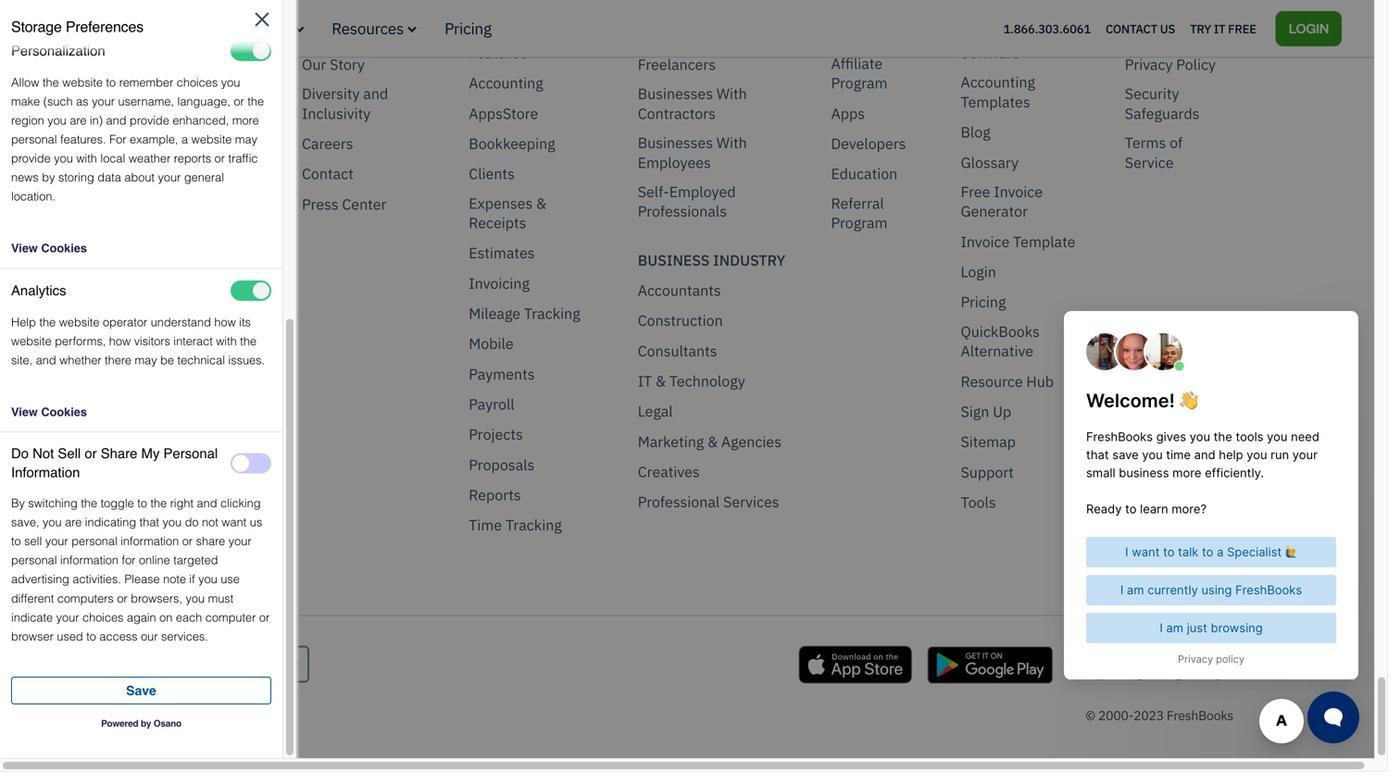 Task type: describe. For each thing, give the bounding box(es) containing it.
enhanced,
[[173, 113, 229, 127]]

quickbooks
[[961, 322, 1040, 341]]

of
[[1170, 133, 1183, 152]]

industry
[[714, 251, 786, 270]]

developers link
[[832, 134, 907, 154]]

features.
[[60, 132, 106, 146]]

1 vertical spatial by
[[141, 719, 151, 730]]

google play image
[[928, 646, 1054, 684]]

your down weather
[[158, 170, 181, 184]]

2 vertical spatial personal
[[11, 554, 57, 568]]

tools
[[961, 493, 997, 512]]

payroll
[[469, 395, 515, 414]]

targeted
[[174, 554, 218, 568]]

0 vertical spatial features
[[107, 18, 167, 38]]

1.866.303.6061
[[1004, 21, 1091, 36]]

view for analytics
[[11, 405, 38, 419]]

accessibility link
[[1126, 24, 1209, 44]]

contact us link
[[1106, 16, 1176, 41]]

clicking
[[221, 497, 261, 511]]

allow
[[11, 75, 39, 89]]

our story
[[302, 54, 365, 74]]

view cookies link for personalization
[[11, 242, 271, 256]]

you up language,
[[221, 75, 240, 89]]

1.866.303.6061 link
[[1004, 21, 1091, 36]]

activities.
[[73, 573, 121, 587]]

& for it
[[656, 372, 666, 391]]

0 vertical spatial pricing
[[445, 18, 492, 38]]

all
[[469, 23, 487, 43]]

again
[[127, 611, 156, 625]]

storing
[[58, 170, 94, 184]]

it's
[[243, 18, 265, 38]]

or up more in the top of the page
[[234, 94, 244, 108]]

view cookies link for analytics
[[11, 405, 271, 420]]

payments
[[469, 365, 535, 384]]

1 horizontal spatial pricing link
[[961, 293, 1007, 312]]

site,
[[11, 353, 33, 367]]

on
[[160, 611, 173, 625]]

or left traffic
[[215, 151, 225, 165]]

website down "help"
[[11, 334, 52, 348]]

support link
[[961, 463, 1015, 482]]

with inside allow the website to remember choices you make (such as your username, language, or the region you are in) and provide enhanced, more personal features. for example, a website may provide you with local weather reports or traffic news by storing data about your general location.
[[76, 151, 97, 165]]

the up (such
[[43, 75, 59, 89]]

try it free link
[[1191, 16, 1257, 41]]

who it's for link
[[208, 18, 304, 38]]

resource hub
[[961, 372, 1055, 391]]

tracking for mileage tracking
[[524, 304, 581, 323]]

more
[[232, 113, 259, 127]]

our
[[141, 630, 158, 644]]

your up in)
[[92, 94, 115, 108]]

reports
[[174, 151, 211, 165]]

username,
[[118, 94, 174, 108]]

interact
[[174, 334, 213, 348]]

freshbooks logo image
[[37, 10, 181, 45]]

computer
[[206, 611, 256, 625]]

services.
[[161, 630, 208, 644]]

twitter image
[[1086, 649, 1117, 680]]

operator
[[103, 315, 147, 329]]

mobile link
[[469, 334, 514, 354]]

that
[[140, 516, 159, 530]]

invoice inside free invoice generator
[[994, 182, 1043, 201]]

proposals link
[[469, 455, 535, 475]]

by switching the toggle to the right and clicking save, you are indicating that you do not want us to sell your personal information or share your personal information for online targeted advertising activities. please note if you use different computers or browsers, you must indicate your choices again on each computer or browser used to access our services.
[[11, 497, 270, 644]]

0 vertical spatial pricing link
[[445, 18, 492, 38]]

construction
[[638, 311, 723, 331]]

it & technology
[[638, 372, 746, 391]]

freshbooks inside all freshbooks features
[[490, 23, 568, 43]]

are inside by switching the toggle to the right and clicking save, you are indicating that you do not want us to sell your personal information or share your personal information for online targeted advertising activities. please note if you use different computers or browsers, you must indicate your choices again on each computer or browser used to access our services.
[[65, 516, 82, 530]]

quickbooks alternative link
[[961, 322, 1089, 361]]

sitemap
[[961, 432, 1016, 452]]

professional
[[638, 493, 720, 512]]

estimates link
[[469, 243, 535, 263]]

reports
[[469, 486, 521, 505]]

estimates
[[469, 243, 535, 263]]

0 vertical spatial for
[[269, 18, 291, 38]]

personalization
[[11, 43, 105, 59]]

view cookies for personalization
[[11, 242, 87, 255]]

1 vertical spatial provide
[[11, 151, 51, 165]]

safeguards
[[1126, 104, 1200, 123]]

note
[[163, 573, 186, 587]]

1 vertical spatial login link
[[961, 262, 997, 282]]

are inside allow the website to remember choices you make (such as your username, language, or the region you are in) and provide enhanced, more personal features. for example, a website may provide you with local weather reports or traffic news by storing data about your general location.
[[70, 113, 87, 127]]

careers link
[[302, 134, 353, 154]]

expenses
[[469, 193, 533, 213]]

different
[[11, 592, 54, 606]]

2023
[[1134, 707, 1165, 724]]

to left sell
[[11, 535, 21, 549]]

contact us
[[1106, 21, 1176, 36]]

instagram image
[[1203, 649, 1234, 680]]

save
[[126, 684, 156, 698]]

website up as
[[62, 75, 103, 89]]

the left toggle
[[81, 497, 97, 511]]

expenses & receipts
[[469, 193, 547, 233]]

try
[[1191, 21, 1212, 36]]

do
[[185, 516, 199, 530]]

employed
[[670, 182, 736, 201]]

blog link
[[961, 122, 991, 142]]

mileage
[[469, 304, 521, 323]]

who
[[208, 18, 239, 38]]

1 horizontal spatial information
[[121, 535, 179, 549]]

to up that
[[137, 497, 147, 511]]

you left do
[[163, 516, 182, 530]]

and inside by switching the toggle to the right and clicking save, you are indicating that you do not want us to sell your personal information or share your personal information for online targeted advertising activities. please note if you use different computers or browsers, you must indicate your choices again on each computer or browser used to access our services.
[[197, 497, 217, 511]]

template
[[1014, 232, 1076, 251]]

0 horizontal spatial information
[[60, 554, 119, 568]]

or inside do not sell or share my personal information
[[85, 446, 97, 462]]

1 vertical spatial personal
[[72, 535, 117, 549]]

professional services link
[[638, 493, 780, 512]]

invoice template link
[[961, 232, 1076, 252]]

you down (such
[[47, 113, 67, 127]]

service
[[1126, 153, 1174, 172]]

list inside storage preferences "dialog"
[[0, 0, 289, 647]]

diversity
[[302, 84, 360, 103]]

cookie consent banner dialog
[[14, 531, 292, 745]]

developers
[[832, 134, 907, 153]]

resource
[[961, 372, 1024, 391]]

resource hub link
[[961, 372, 1055, 392]]

powered by osano
[[101, 719, 182, 730]]

projects link
[[469, 425, 523, 445]]

want
[[222, 516, 247, 530]]

accountants
[[638, 281, 722, 300]]

view for personalization
[[11, 242, 38, 255]]

with for businesses with employees
[[717, 133, 747, 152]]

performs,
[[55, 334, 106, 348]]

inclusivity
[[302, 104, 371, 123]]

policy
[[1177, 54, 1217, 74]]



Task type: vqa. For each thing, say whether or not it's contained in the screenshot.
Allow
yes



Task type: locate. For each thing, give the bounding box(es) containing it.
the right "help"
[[39, 315, 56, 329]]

with for businesses with contractors
[[717, 84, 747, 103]]

resources link
[[332, 18, 417, 38]]

there
[[105, 353, 132, 367]]

the up issues.
[[240, 334, 257, 348]]

with up issues.
[[216, 334, 237, 348]]

visitors
[[134, 334, 170, 348]]

professionals
[[638, 202, 727, 221]]

diversity and inclusivity
[[302, 84, 388, 123]]

with inside businesses with employees
[[717, 133, 747, 152]]

1 horizontal spatial contact
[[1106, 21, 1158, 36]]

1 horizontal spatial free
[[1229, 21, 1257, 36]]

program down referral
[[832, 213, 888, 233]]

your
[[92, 94, 115, 108], [158, 170, 181, 184], [45, 535, 68, 549], [229, 535, 252, 549], [56, 611, 79, 625]]

privacy policy
[[1126, 54, 1217, 74]]

issues.
[[228, 353, 265, 367]]

center
[[342, 194, 387, 214]]

choices inside allow the website to remember choices you make (such as your username, language, or the region you are in) and provide enhanced, more personal features. for example, a website may provide you with local weather reports or traffic news by storing data about your general location.
[[177, 75, 218, 89]]

sitemap link
[[961, 432, 1016, 452]]

1 vertical spatial are
[[65, 516, 82, 530]]

list containing personalization
[[0, 0, 289, 647]]

indicate
[[11, 611, 53, 625]]

1 vertical spatial tracking
[[506, 516, 562, 535]]

1 with from the top
[[717, 84, 747, 103]]

1 horizontal spatial for
[[269, 18, 291, 38]]

accounting up the software
[[961, 23, 1036, 43]]

1 vertical spatial with
[[216, 334, 237, 348]]

privacy
[[1126, 54, 1174, 74]]

personal inside allow the website to remember choices you make (such as your username, language, or the region you are in) and provide enhanced, more personal features. for example, a website may provide you with local weather reports or traffic news by storing data about your general location.
[[11, 132, 57, 146]]

or up again
[[117, 592, 128, 606]]

app store image
[[799, 646, 913, 684]]

software
[[961, 43, 1021, 62]]

us for contact us
[[1161, 21, 1176, 36]]

it & technology link
[[638, 372, 746, 391]]

view cookies link down about
[[11, 242, 271, 256]]

with up businesses with employees link
[[717, 84, 747, 103]]

1 businesses from the top
[[638, 84, 713, 103]]

and right in)
[[106, 113, 126, 127]]

for inside allow the website to remember choices you make (such as your username, language, or the region you are in) and provide enhanced, more personal features. for example, a website may provide you with local weather reports or traffic news by storing data about your general location.
[[109, 132, 126, 146]]

1 view cookies link from the top
[[11, 242, 271, 256]]

0 vertical spatial &
[[536, 193, 547, 213]]

1 vertical spatial features
[[469, 43, 527, 62]]

0 horizontal spatial choices
[[82, 611, 124, 625]]

accounting for templates
[[961, 72, 1036, 92]]

press center link
[[302, 194, 387, 214]]

freshbooks right 2023
[[1168, 707, 1234, 724]]

0 vertical spatial view cookies
[[11, 242, 87, 255]]

1 vertical spatial invoice
[[961, 232, 1010, 251]]

you up storing
[[54, 151, 73, 165]]

1 view cookies from the top
[[11, 242, 87, 255]]

blog
[[961, 122, 991, 142]]

businesses inside businesses with contractors
[[638, 84, 713, 103]]

save,
[[11, 516, 39, 530]]

0 vertical spatial view
[[11, 242, 38, 255]]

storage preferences
[[11, 18, 144, 35]]

time
[[469, 516, 502, 535]]

0 horizontal spatial by
[[42, 170, 55, 184]]

you right if
[[198, 573, 218, 587]]

and inside allow the website to remember choices you make (such as your username, language, or the region you are in) and provide enhanced, more personal features. for example, a website may provide you with local weather reports or traffic news by storing data about your general location.
[[106, 113, 126, 127]]

0 horizontal spatial login
[[961, 262, 997, 282]]

1 vertical spatial with
[[717, 133, 747, 152]]

0 horizontal spatial contact
[[302, 164, 354, 184]]

by inside allow the website to remember choices you make (such as your username, language, or the region you are in) and provide enhanced, more personal features. for example, a website may provide you with local weather reports or traffic news by storing data about your general location.
[[42, 170, 55, 184]]

personalization heading
[[11, 42, 105, 61]]

0 vertical spatial with
[[717, 84, 747, 103]]

the up more in the top of the page
[[248, 94, 264, 108]]

and inside diversity and inclusivity
[[363, 84, 388, 103]]

may
[[235, 132, 258, 146], [135, 353, 157, 367]]

0 vertical spatial by
[[42, 170, 55, 184]]

a
[[182, 132, 188, 146]]

businesses for employees
[[638, 133, 713, 152]]

free invoice generator link
[[961, 182, 1089, 222]]

0 horizontal spatial pricing link
[[445, 18, 492, 38]]

login right try it free
[[1290, 19, 1330, 36]]

0 horizontal spatial us
[[346, 24, 363, 44]]

business industry
[[638, 251, 786, 270]]

us for about us
[[346, 24, 363, 44]]

view cookies up analytics
[[11, 242, 87, 255]]

pricing up the accounting link
[[445, 18, 492, 38]]

login link right try it free
[[1277, 11, 1343, 46]]

with down businesses with contractors link
[[717, 133, 747, 152]]

0 vertical spatial may
[[235, 132, 258, 146]]

1 vertical spatial program
[[832, 213, 888, 233]]

education link
[[832, 164, 898, 184]]

to left "remember"
[[106, 75, 116, 89]]

1 program from the top
[[832, 73, 888, 93]]

view cookies link up my
[[11, 405, 271, 420]]

0 horizontal spatial may
[[135, 353, 157, 367]]

accounting templates
[[961, 72, 1036, 112]]

0 vertical spatial program
[[832, 73, 888, 93]]

1 vertical spatial free
[[961, 182, 991, 201]]

program for referral
[[832, 213, 888, 233]]

1 vertical spatial pricing
[[961, 293, 1007, 312]]

accessibility
[[1126, 24, 1209, 44]]

& right expenses
[[536, 193, 547, 213]]

1 vertical spatial pricing link
[[961, 293, 1007, 312]]

website up performs,
[[59, 315, 100, 329]]

0 horizontal spatial pricing
[[445, 18, 492, 38]]

view cookies up not
[[11, 405, 87, 419]]

businesses up "contractors" at the top
[[638, 84, 713, 103]]

invoice up generator
[[994, 182, 1043, 201]]

0 vertical spatial contact
[[1106, 21, 1158, 36]]

data
[[98, 170, 121, 184]]

us
[[250, 516, 262, 530]]

cookies up sell
[[41, 405, 87, 419]]

features up "remember"
[[107, 18, 167, 38]]

1 view from the top
[[11, 242, 38, 255]]

program for affiliate
[[832, 73, 888, 93]]

0 vertical spatial cookies
[[41, 242, 87, 255]]

0 horizontal spatial login link
[[961, 262, 997, 282]]

sign up
[[961, 402, 1012, 422]]

view up analytics
[[11, 242, 38, 255]]

preferences
[[66, 18, 144, 35]]

news
[[11, 170, 39, 184]]

time tracking
[[469, 516, 562, 535]]

0 horizontal spatial how
[[109, 334, 131, 348]]

for right it's
[[269, 18, 291, 38]]

& inside the expenses & receipts
[[536, 193, 547, 213]]

self-
[[638, 182, 670, 201]]

1 vertical spatial freshbooks
[[1168, 707, 1234, 724]]

your right sell
[[45, 535, 68, 549]]

cookies for analytics
[[41, 405, 87, 419]]

local
[[100, 151, 125, 165]]

0 vertical spatial login link
[[1277, 11, 1343, 46]]

diversity and inclusivity link
[[302, 84, 432, 123]]

1 vertical spatial choices
[[82, 611, 124, 625]]

to right the used
[[86, 630, 96, 644]]

accounting link
[[469, 73, 544, 93]]

tracking
[[524, 304, 581, 323], [506, 516, 562, 535]]

invoice template
[[961, 232, 1076, 251]]

and inside help the website operator understand how its website performs, how visitors interact with the site, and whether there may be technical issues.
[[36, 353, 56, 367]]

1 horizontal spatial features
[[469, 43, 527, 62]]

pricing link up "quickbooks"
[[961, 293, 1007, 312]]

us left try on the top right of page
[[1161, 21, 1176, 36]]

0 horizontal spatial features
[[107, 18, 167, 38]]

contractors
[[638, 104, 716, 123]]

how up there
[[109, 334, 131, 348]]

view up the "do"
[[11, 405, 38, 419]]

information down that
[[121, 535, 179, 549]]

provide down username,
[[130, 113, 169, 127]]

2 with from the top
[[717, 133, 747, 152]]

accounting up appsstore
[[469, 73, 544, 93]]

& right it
[[656, 372, 666, 391]]

hub
[[1027, 372, 1055, 391]]

youtube image
[[1164, 649, 1195, 680]]

1 vertical spatial &
[[656, 372, 666, 391]]

2 vertical spatial &
[[708, 432, 718, 452]]

cookies for personalization
[[41, 242, 87, 255]]

& left agencies
[[708, 432, 718, 452]]

expenses & receipts link
[[469, 193, 601, 233]]

with inside businesses with contractors
[[717, 84, 747, 103]]

1 vertical spatial view cookies
[[11, 405, 87, 419]]

0 vertical spatial invoice
[[994, 182, 1043, 201]]

are left in)
[[70, 113, 87, 127]]

are down switching
[[65, 516, 82, 530]]

0 vertical spatial login
[[1290, 19, 1330, 36]]

do not sell or share my personal information heading
[[11, 445, 231, 483]]

1 cookies from the top
[[41, 242, 87, 255]]

by
[[42, 170, 55, 184], [141, 719, 151, 730]]

1 horizontal spatial may
[[235, 132, 258, 146]]

1 vertical spatial login
[[961, 262, 997, 282]]

1 horizontal spatial us
[[1161, 21, 1176, 36]]

by right news
[[42, 170, 55, 184]]

bookkeeping link
[[469, 134, 556, 154]]

0 horizontal spatial &
[[536, 193, 547, 213]]

0 vertical spatial freshbooks
[[490, 23, 568, 43]]

by
[[11, 497, 25, 511]]

security safeguards link
[[1126, 84, 1234, 123]]

1 vertical spatial businesses
[[638, 133, 713, 152]]

accounting for software
[[961, 23, 1036, 43]]

2 view from the top
[[11, 405, 38, 419]]

1 horizontal spatial login link
[[1277, 11, 1343, 46]]

legal link
[[638, 402, 673, 422]]

sell
[[24, 535, 42, 549]]

pricing up "quickbooks"
[[961, 293, 1007, 312]]

program down affiliate
[[832, 73, 888, 93]]

share
[[196, 535, 225, 549]]

view cookies for analytics
[[11, 405, 87, 419]]

0 vertical spatial free
[[1229, 21, 1257, 36]]

0 vertical spatial choices
[[177, 75, 218, 89]]

your down want
[[229, 535, 252, 549]]

& for marketing
[[708, 432, 718, 452]]

payroll link
[[469, 395, 515, 415]]

1 vertical spatial information
[[60, 554, 119, 568]]

computers
[[57, 592, 114, 606]]

location.
[[11, 189, 56, 203]]

storage preferences dialog
[[0, 0, 1389, 773]]

tracking right time
[[506, 516, 562, 535]]

accounting up "templates"
[[961, 72, 1036, 92]]

free inside free invoice generator
[[961, 182, 991, 201]]

1 horizontal spatial &
[[656, 372, 666, 391]]

business industry link
[[638, 251, 786, 270]]

1 horizontal spatial pricing
[[961, 293, 1007, 312]]

0 vertical spatial personal
[[11, 132, 57, 146]]

0 horizontal spatial provide
[[11, 151, 51, 165]]

cookies up analytics
[[41, 242, 87, 255]]

must
[[208, 592, 234, 606]]

and right site,
[[36, 353, 56, 367]]

1 horizontal spatial freshbooks
[[1168, 707, 1234, 724]]

list
[[0, 0, 289, 647]]

for
[[122, 554, 136, 568]]

0 horizontal spatial free
[[961, 182, 991, 201]]

contact for contact
[[302, 164, 354, 184]]

1 horizontal spatial provide
[[130, 113, 169, 127]]

choices inside by switching the toggle to the right and clicking save, you are indicating that you do not want us to sell your personal information or share your personal information for online targeted advertising activities. please note if you use different computers or browsers, you must indicate your choices again on each computer or browser used to access our services.
[[82, 611, 124, 625]]

not
[[202, 516, 218, 530]]

about
[[302, 24, 342, 44]]

1 vertical spatial cookies
[[41, 405, 87, 419]]

or right computer
[[259, 611, 270, 625]]

0 vertical spatial tracking
[[524, 304, 581, 323]]

powered
[[101, 719, 138, 730]]

personal down region at left top
[[11, 132, 57, 146]]

mileage tracking
[[469, 304, 581, 323]]

provide up news
[[11, 151, 51, 165]]

0 vertical spatial view cookies link
[[11, 242, 271, 256]]

its
[[239, 315, 251, 329]]

or right sell
[[85, 446, 97, 462]]

pricing link up the accounting link
[[445, 18, 492, 38]]

2 businesses from the top
[[638, 133, 713, 152]]

1 vertical spatial how
[[109, 334, 131, 348]]

1 vertical spatial view cookies link
[[11, 405, 271, 420]]

1 horizontal spatial with
[[216, 334, 237, 348]]

0 vertical spatial with
[[76, 151, 97, 165]]

login link down invoice template link
[[961, 262, 997, 282]]

us up story
[[346, 24, 363, 44]]

with inside help the website operator understand how its website performs, how visitors interact with the site, and whether there may be technical issues.
[[216, 334, 237, 348]]

and up not
[[197, 497, 217, 511]]

it
[[638, 372, 652, 391]]

may down more in the top of the page
[[235, 132, 258, 146]]

apps link
[[832, 104, 865, 123]]

0 horizontal spatial freshbooks
[[490, 23, 568, 43]]

businesses for contractors
[[638, 84, 713, 103]]

1 vertical spatial view
[[11, 405, 38, 419]]

personal down indicating
[[72, 535, 117, 549]]

terms of service link
[[1126, 133, 1234, 172]]

0 horizontal spatial with
[[76, 151, 97, 165]]

businesses up 'employees' on the top of the page
[[638, 133, 713, 152]]

accounting software link
[[961, 23, 1089, 63]]

legal
[[638, 402, 673, 421]]

freshbooks right all
[[490, 23, 568, 43]]

you down switching
[[43, 516, 62, 530]]

analytics
[[11, 282, 66, 299]]

0 vertical spatial provide
[[130, 113, 169, 127]]

help
[[11, 315, 36, 329]]

0 vertical spatial how
[[214, 315, 236, 329]]

may inside help the website operator understand how its website performs, how visitors interact with the site, and whether there may be technical issues.
[[135, 353, 157, 367]]

understand
[[151, 315, 211, 329]]

1 vertical spatial contact
[[302, 164, 354, 184]]

remember
[[119, 75, 174, 89]]

choices up access
[[82, 611, 124, 625]]

free up generator
[[961, 182, 991, 201]]

0 vertical spatial information
[[121, 535, 179, 549]]

0 vertical spatial are
[[70, 113, 87, 127]]

program inside "link"
[[832, 73, 888, 93]]

for up local
[[109, 132, 126, 146]]

2 view cookies from the top
[[11, 405, 87, 419]]

storage preferences heading
[[0, 0, 283, 54]]

how left its
[[214, 315, 236, 329]]

your up the used
[[56, 611, 79, 625]]

1 vertical spatial may
[[135, 353, 157, 367]]

tracking for time tracking
[[506, 516, 562, 535]]

2 view cookies link from the top
[[11, 405, 271, 420]]

generator
[[961, 202, 1028, 221]]

invoice down generator
[[961, 232, 1010, 251]]

language,
[[177, 94, 231, 108]]

general
[[184, 170, 224, 184]]

accounting software
[[961, 23, 1036, 62]]

1 horizontal spatial login
[[1290, 19, 1330, 36]]

1 horizontal spatial how
[[214, 315, 236, 329]]

features inside all freshbooks features
[[469, 43, 527, 62]]

accounting inside accounting templates link
[[961, 72, 1036, 92]]

you down if
[[186, 592, 205, 606]]

free right it in the top right of the page
[[1229, 21, 1257, 36]]

1 horizontal spatial by
[[141, 719, 151, 730]]

with down features.
[[76, 151, 97, 165]]

may down visitors
[[135, 353, 157, 367]]

information
[[11, 465, 80, 481]]

or down do
[[182, 535, 193, 549]]

choices up language,
[[177, 75, 218, 89]]

may inside allow the website to remember choices you make (such as your username, language, or the region you are in) and provide enhanced, more personal features. for example, a website may provide you with local weather reports or traffic news by storing data about your general location.
[[235, 132, 258, 146]]

advertising
[[11, 573, 69, 587]]

analytics heading
[[11, 282, 66, 301]]

1 vertical spatial for
[[109, 132, 126, 146]]

contact down careers "link"
[[302, 164, 354, 184]]

© 2000-2023 freshbooks
[[1086, 707, 1234, 724]]

2 cookies from the top
[[41, 405, 87, 419]]

2 horizontal spatial &
[[708, 432, 718, 452]]

consultants
[[638, 341, 718, 361]]

to inside allow the website to remember choices you make (such as your username, language, or the region you are in) and provide enhanced, more personal features. for example, a website may provide you with local weather reports or traffic news by storing data about your general location.
[[106, 75, 116, 89]]

accountants link
[[638, 281, 722, 301]]

business
[[638, 251, 710, 270]]

up
[[993, 402, 1012, 422]]

referral program
[[832, 193, 888, 233]]

information
[[121, 535, 179, 549], [60, 554, 119, 568]]

0 vertical spatial businesses
[[638, 84, 713, 103]]

contact for contact us
[[1106, 21, 1158, 36]]

the up that
[[151, 497, 167, 511]]

website down enhanced,
[[191, 132, 232, 146]]

information up activities.
[[60, 554, 119, 568]]

contact up "privacy"
[[1106, 21, 1158, 36]]

facebook image
[[1125, 649, 1156, 680]]

consultants link
[[638, 341, 718, 361]]

personal down sell
[[11, 554, 57, 568]]

accounting inside accounting software link
[[961, 23, 1036, 43]]

tracking right mileage
[[524, 304, 581, 323]]

& for expenses
[[536, 193, 547, 213]]

employees
[[638, 153, 711, 172]]

2 program from the top
[[832, 213, 888, 233]]

features down all
[[469, 43, 527, 62]]

login down invoice template link
[[961, 262, 997, 282]]

osano
[[154, 719, 182, 730]]

by left osano
[[141, 719, 151, 730]]

0 horizontal spatial for
[[109, 132, 126, 146]]

businesses inside businesses with employees
[[638, 133, 713, 152]]

1 horizontal spatial choices
[[177, 75, 218, 89]]

and down story
[[363, 84, 388, 103]]

weather
[[129, 151, 171, 165]]



